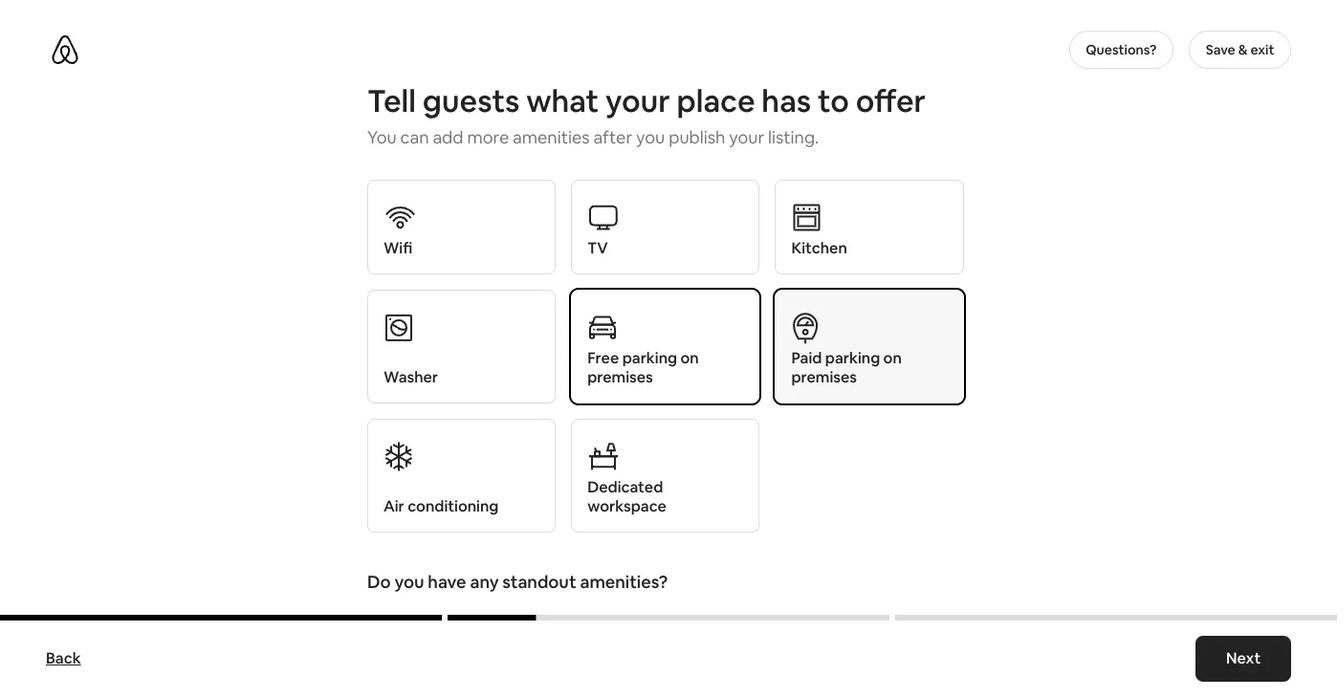 Task type: vqa. For each thing, say whether or not it's contained in the screenshot.
second parking from the right
yes



Task type: describe. For each thing, give the bounding box(es) containing it.
back
[[46, 649, 81, 669]]

exit
[[1251, 41, 1275, 58]]

on for free parking on premises
[[681, 348, 699, 368]]

next button
[[1196, 636, 1292, 682]]

do
[[367, 571, 391, 593]]

Wifi button
[[367, 180, 556, 275]]

air conditioning
[[384, 497, 499, 517]]

tv
[[588, 238, 608, 258]]

can
[[401, 126, 429, 148]]

free parking on premises
[[588, 348, 699, 388]]

&
[[1239, 41, 1248, 58]]

1 vertical spatial your
[[729, 126, 765, 148]]

tell guests what your place has to offer you can add more amenities after you publish your listing.
[[367, 81, 926, 148]]

next
[[1227, 649, 1261, 669]]

parking for free
[[623, 348, 678, 368]]

TV button
[[571, 180, 760, 275]]

paid parking on premises
[[792, 348, 902, 388]]

dedicated
[[588, 477, 663, 498]]

questions? button
[[1069, 31, 1174, 69]]

offer
[[856, 81, 926, 121]]

Washer button
[[367, 290, 556, 404]]

air
[[384, 497, 405, 517]]

have
[[428, 571, 467, 593]]

you
[[367, 126, 397, 148]]

washer
[[384, 367, 438, 388]]

do you have any standout amenities?
[[367, 571, 668, 593]]

Air conditioning button
[[367, 419, 556, 533]]

on for paid parking on premises
[[884, 348, 902, 368]]

after
[[594, 126, 633, 148]]

0 vertical spatial your
[[606, 81, 671, 121]]



Task type: locate. For each thing, give the bounding box(es) containing it.
your
[[606, 81, 671, 121], [729, 126, 765, 148]]

kitchen
[[792, 238, 848, 258]]

amenities?
[[580, 571, 668, 593]]

standout
[[503, 571, 577, 593]]

free
[[588, 348, 619, 368]]

1 on from the left
[[681, 348, 699, 368]]

1 horizontal spatial parking
[[826, 348, 881, 368]]

Free parking on premises button
[[571, 290, 760, 404]]

1 premises from the left
[[588, 367, 653, 388]]

parking for paid
[[826, 348, 881, 368]]

wifi
[[384, 238, 413, 258]]

your up after
[[606, 81, 671, 121]]

workspace
[[588, 497, 667, 517]]

your left listing.
[[729, 126, 765, 148]]

has
[[762, 81, 812, 121]]

on right free
[[681, 348, 699, 368]]

2 premises from the left
[[792, 367, 857, 388]]

save & exit button
[[1190, 31, 1292, 69]]

save & exit
[[1206, 41, 1275, 58]]

1 parking from the left
[[623, 348, 678, 368]]

Kitchen button
[[776, 180, 964, 275]]

conditioning
[[408, 497, 499, 517]]

amenities
[[513, 126, 590, 148]]

on right paid
[[884, 348, 902, 368]]

Paid parking on premises button
[[776, 290, 964, 404]]

1 vertical spatial you
[[395, 571, 424, 593]]

paid
[[792, 348, 822, 368]]

premises
[[588, 367, 653, 388], [792, 367, 857, 388]]

Dedicated workspace button
[[571, 419, 760, 533]]

any
[[470, 571, 499, 593]]

on
[[681, 348, 699, 368], [884, 348, 902, 368]]

to
[[818, 81, 850, 121]]

parking inside the paid parking on premises
[[826, 348, 881, 368]]

on inside the paid parking on premises
[[884, 348, 902, 368]]

parking
[[623, 348, 678, 368], [826, 348, 881, 368]]

dedicated workspace
[[588, 477, 667, 517]]

guests
[[423, 81, 520, 121]]

publish
[[669, 126, 726, 148]]

add
[[433, 126, 464, 148]]

0 horizontal spatial on
[[681, 348, 699, 368]]

save
[[1206, 41, 1236, 58]]

0 horizontal spatial your
[[606, 81, 671, 121]]

on inside 'free parking on premises'
[[681, 348, 699, 368]]

premises for free
[[588, 367, 653, 388]]

premises inside 'free parking on premises'
[[588, 367, 653, 388]]

tell
[[367, 81, 416, 121]]

you
[[636, 126, 665, 148], [395, 571, 424, 593]]

0 horizontal spatial you
[[395, 571, 424, 593]]

0 vertical spatial you
[[636, 126, 665, 148]]

parking right free
[[623, 348, 678, 368]]

1 horizontal spatial you
[[636, 126, 665, 148]]

you right do
[[395, 571, 424, 593]]

more
[[467, 126, 509, 148]]

listing.
[[768, 126, 819, 148]]

you right after
[[636, 126, 665, 148]]

0 horizontal spatial premises
[[588, 367, 653, 388]]

what
[[526, 81, 599, 121]]

1 horizontal spatial premises
[[792, 367, 857, 388]]

premises inside the paid parking on premises
[[792, 367, 857, 388]]

premises for paid
[[792, 367, 857, 388]]

1 horizontal spatial on
[[884, 348, 902, 368]]

1 horizontal spatial your
[[729, 126, 765, 148]]

place
[[677, 81, 756, 121]]

0 horizontal spatial parking
[[623, 348, 678, 368]]

questions?
[[1086, 41, 1157, 58]]

parking inside 'free parking on premises'
[[623, 348, 678, 368]]

2 parking from the left
[[826, 348, 881, 368]]

you inside tell guests what your place has to offer you can add more amenities after you publish your listing.
[[636, 126, 665, 148]]

parking right paid
[[826, 348, 881, 368]]

back button
[[36, 640, 91, 678]]

2 on from the left
[[884, 348, 902, 368]]



